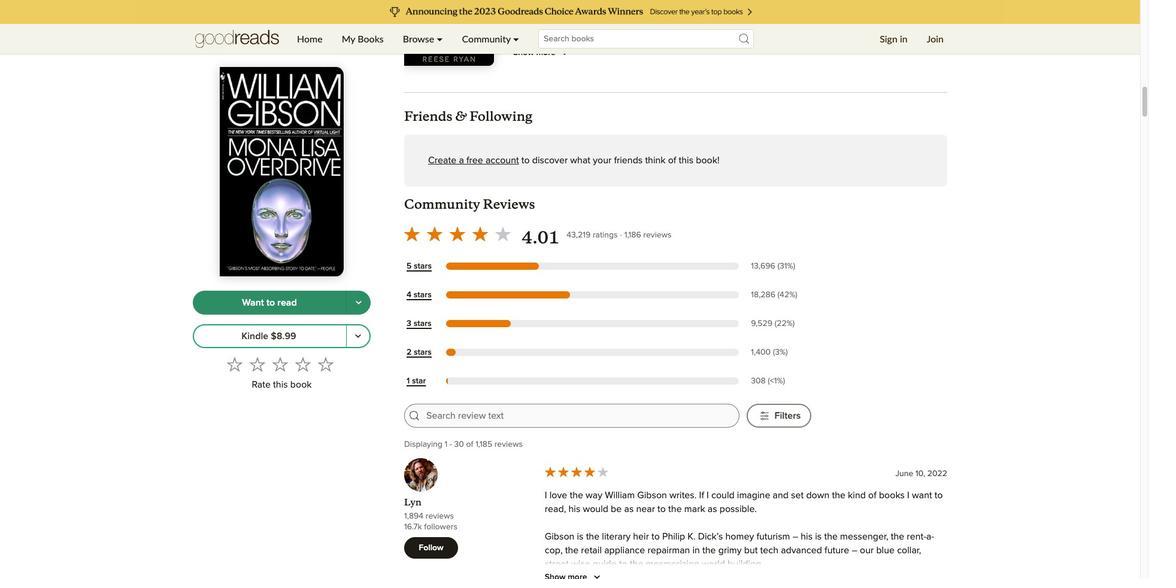 Task type: locate. For each thing, give the bounding box(es) containing it.
number of ratings and percentage of total ratings element up (3%)
[[749, 318, 812, 330]]

the down appliance
[[630, 560, 644, 570]]

2 vertical spatial reviews
[[426, 513, 454, 521]]

want to read button
[[193, 291, 347, 315]]

1 horizontal spatial this
[[679, 156, 694, 165]]

his right read,
[[569, 505, 581, 515]]

0 vertical spatial –
[[793, 533, 799, 542]]

3 i from the left
[[908, 491, 910, 501]]

advertisement region
[[404, 0, 779, 16]]

of right think
[[668, 156, 676, 165]]

rate 3 out of 5 image
[[272, 357, 288, 373]]

to left read
[[267, 298, 275, 308]]

lyn link
[[404, 497, 422, 509]]

0 horizontal spatial gibson
[[545, 533, 575, 542]]

0 horizontal spatial i
[[545, 491, 547, 501]]

2 vertical spatial of
[[869, 491, 877, 501]]

is up retail on the right of the page
[[577, 533, 584, 542]]

stars right 3
[[414, 320, 432, 328]]

4
[[407, 291, 412, 299]]

3 number of ratings and percentage of total ratings element from the top
[[749, 318, 812, 330]]

▾ inside browse ▾ link
[[437, 33, 443, 44]]

4 number of ratings and percentage of total ratings element from the top
[[749, 347, 812, 359]]

1 horizontal spatial of
[[668, 156, 676, 165]]

to down appliance
[[619, 560, 628, 570]]

his up 'advanced'
[[801, 533, 813, 542]]

rate 1 out of 5 image
[[227, 357, 242, 373]]

0 horizontal spatial –
[[793, 533, 799, 542]]

▾ for community ▾
[[513, 33, 519, 44]]

2 horizontal spatial of
[[869, 491, 877, 501]]

number of ratings and percentage of total ratings element for 3 stars
[[749, 318, 812, 330]]

0 vertical spatial community
[[462, 33, 511, 44]]

filters button
[[747, 404, 812, 428]]

1 number of ratings and percentage of total ratings element from the top
[[749, 261, 812, 272]]

june 10, 2022 link
[[896, 470, 948, 478]]

show
[[513, 49, 534, 57]]

30
[[454, 441, 464, 449]]

his inside the gibson is the literary heir to philip k. dick's homey futurism – his is the messenger, the rent-a- cop, the retail appliance repairman in the grimy but tech advanced future – our blue collar, street wise guide to the mesmerizing world building.
[[801, 533, 813, 542]]

of right the 30 at the bottom of page
[[466, 441, 474, 449]]

0 horizontal spatial of
[[466, 441, 474, 449]]

reviews right 1,185
[[495, 441, 523, 449]]

rating 4.01 out of 5 image
[[401, 223, 515, 246]]

1 vertical spatial gibson
[[545, 533, 575, 542]]

None search field
[[529, 29, 764, 49]]

5
[[407, 262, 412, 271]]

10,
[[916, 470, 926, 478]]

i
[[545, 491, 547, 501], [707, 491, 709, 501], [908, 491, 910, 501]]

philip
[[663, 533, 685, 542]]

1 horizontal spatial his
[[801, 533, 813, 542]]

this right rate
[[273, 380, 288, 390]]

stars for 4 stars
[[414, 291, 432, 299]]

1 horizontal spatial gibson
[[637, 491, 667, 501]]

13,696
[[751, 262, 776, 271]]

5 number of ratings and percentage of total ratings element from the top
[[749, 376, 812, 387]]

star
[[412, 377, 426, 386]]

0 horizontal spatial ▾
[[437, 33, 443, 44]]

rate this book
[[252, 380, 312, 390]]

kindle $8.99
[[242, 332, 296, 341]]

of
[[668, 156, 676, 165], [466, 441, 474, 449], [869, 491, 877, 501]]

think
[[645, 156, 666, 165]]

be
[[611, 505, 622, 515]]

0 horizontal spatial as
[[624, 505, 634, 515]]

number of ratings and percentage of total ratings element for 2 stars
[[749, 347, 812, 359]]

i right the if
[[707, 491, 709, 501]]

1,400
[[751, 348, 771, 357]]

collar,
[[897, 546, 922, 556]]

2 ▾ from the left
[[513, 33, 519, 44]]

0 vertical spatial reviews
[[644, 231, 672, 240]]

the down writes.
[[669, 505, 682, 515]]

number of ratings and percentage of total ratings element containing 308 (<1%)
[[749, 376, 812, 387]]

308 (<1%)
[[751, 377, 785, 386]]

friends & following
[[404, 106, 533, 125]]

1
[[407, 377, 410, 386], [445, 441, 448, 449]]

0 vertical spatial this
[[679, 156, 694, 165]]

1 vertical spatial –
[[852, 546, 858, 556]]

2 horizontal spatial i
[[908, 491, 910, 501]]

1 horizontal spatial ▾
[[513, 33, 519, 44]]

of inside i love the way william gibson writes. if i could imagine and set down the kind of books i want to read, his would be as near to the mark as possible.
[[869, 491, 877, 501]]

i left want
[[908, 491, 910, 501]]

number of ratings and percentage of total ratings element containing 1,400 (3%)
[[749, 347, 812, 359]]

number of ratings and percentage of total ratings element up (22%)
[[749, 290, 812, 301]]

his
[[569, 505, 581, 515], [801, 533, 813, 542]]

3 stars from the top
[[414, 320, 432, 328]]

number of ratings and percentage of total ratings element up 18,286 (42%)
[[749, 261, 812, 272]]

1 vertical spatial this
[[273, 380, 288, 390]]

4 stars from the top
[[414, 348, 432, 357]]

▾ right browse
[[437, 33, 443, 44]]

1 vertical spatial of
[[466, 441, 474, 449]]

to
[[522, 156, 530, 165], [267, 298, 275, 308], [935, 491, 943, 501], [658, 505, 666, 515], [652, 533, 660, 542], [619, 560, 628, 570]]

Search by book title or ISBN text field
[[539, 29, 754, 49]]

the left way on the bottom
[[570, 491, 583, 501]]

sign in
[[880, 33, 908, 44]]

0 horizontal spatial in
[[693, 546, 700, 556]]

3 stars
[[407, 320, 432, 328]]

0 horizontal spatial this
[[273, 380, 288, 390]]

to right near
[[658, 505, 666, 515]]

1 vertical spatial reviews
[[495, 441, 523, 449]]

in inside the gibson is the literary heir to philip k. dick's homey futurism – his is the messenger, the rent-a- cop, the retail appliance repairman in the grimy but tech advanced future – our blue collar, street wise guide to the mesmerizing world building.
[[693, 546, 700, 556]]

2 stars from the top
[[414, 291, 432, 299]]

1 horizontal spatial 1
[[445, 441, 448, 449]]

1 horizontal spatial in
[[900, 33, 908, 44]]

1 stars from the top
[[414, 262, 432, 271]]

0 vertical spatial gibson
[[637, 491, 667, 501]]

stars right 5
[[414, 262, 432, 271]]

discover the winners for the best books of the year in the 2023 goodreads choice awards image
[[135, 0, 1006, 24]]

grimy
[[719, 546, 742, 556]]

4.01
[[522, 228, 560, 249]]

rent-
[[907, 533, 927, 542]]

Search review text search field
[[426, 410, 732, 423]]

number of ratings and percentage of total ratings element containing 13,696 (31%)
[[749, 261, 812, 272]]

in right the sign
[[900, 33, 908, 44]]

to right heir
[[652, 533, 660, 542]]

in down k.
[[693, 546, 700, 556]]

2 as from the left
[[708, 505, 717, 515]]

1 left star at the bottom of the page
[[407, 377, 410, 386]]

the
[[570, 491, 583, 501], [832, 491, 846, 501], [669, 505, 682, 515], [586, 533, 600, 542], [824, 533, 838, 542], [891, 533, 905, 542], [565, 546, 579, 556], [703, 546, 716, 556], [630, 560, 644, 570]]

friends
[[614, 156, 643, 165]]

number of ratings and percentage of total ratings element up '(<1%)'
[[749, 347, 812, 359]]

this left book!
[[679, 156, 694, 165]]

gibson inside the gibson is the literary heir to philip k. dick's homey futurism – his is the messenger, the rent-a- cop, the retail appliance repairman in the grimy but tech advanced future – our blue collar, street wise guide to the mesmerizing world building.
[[545, 533, 575, 542]]

books
[[358, 33, 384, 44]]

love
[[550, 491, 567, 501]]

this inside "element"
[[273, 380, 288, 390]]

number of ratings and percentage of total ratings element containing 18,286 (42%)
[[749, 290, 812, 301]]

▾
[[437, 33, 443, 44], [513, 33, 519, 44]]

blue
[[877, 546, 895, 556]]

stars right the 4
[[414, 291, 432, 299]]

advanced
[[781, 546, 822, 556]]

review by lyn element
[[404, 459, 948, 580]]

▾ inside 'community ▾' link
[[513, 33, 519, 44]]

future
[[825, 546, 850, 556]]

community reviews
[[404, 197, 535, 213]]

1 horizontal spatial as
[[708, 505, 717, 515]]

43,219 ratings and 1,186 reviews figure
[[567, 228, 672, 242]]

1 star
[[407, 377, 426, 386]]

writes.
[[670, 491, 697, 501]]

stars for 3 stars
[[414, 320, 432, 328]]

to inside want to read "button"
[[267, 298, 275, 308]]

messenger,
[[840, 533, 889, 542]]

my books link
[[332, 24, 393, 54]]

rating 0 out of 5 group
[[223, 353, 337, 376]]

following
[[470, 109, 533, 125]]

as down could
[[708, 505, 717, 515]]

2 number of ratings and percentage of total ratings element from the top
[[749, 290, 812, 301]]

community ▾
[[462, 33, 519, 44]]

kindle
[[242, 332, 268, 341]]

rate 5 out of 5 image
[[318, 357, 333, 373]]

0 horizontal spatial reviews
[[426, 513, 454, 521]]

1 left -
[[445, 441, 448, 449]]

of right the kind at the bottom right of the page
[[869, 491, 877, 501]]

1 horizontal spatial is
[[815, 533, 822, 542]]

2 horizontal spatial reviews
[[644, 231, 672, 240]]

building.
[[728, 560, 764, 570]]

possible.
[[720, 505, 757, 515]]

16.7k
[[404, 524, 422, 532]]

number of ratings and percentage of total ratings element down (3%)
[[749, 376, 812, 387]]

repairman
[[648, 546, 690, 556]]

1 vertical spatial in
[[693, 546, 700, 556]]

1 is from the left
[[577, 533, 584, 542]]

reviews up followers
[[426, 513, 454, 521]]

create a free account to discover what your friends think of this book!
[[428, 156, 720, 165]]

is up 'advanced'
[[815, 533, 822, 542]]

account
[[486, 156, 519, 165]]

i left the love
[[545, 491, 547, 501]]

1 ▾ from the left
[[437, 33, 443, 44]]

your
[[593, 156, 612, 165]]

number of ratings and percentage of total ratings element
[[749, 261, 812, 272], [749, 290, 812, 301], [749, 318, 812, 330], [749, 347, 812, 359], [749, 376, 812, 387]]

show more
[[513, 49, 558, 57]]

0 vertical spatial his
[[569, 505, 581, 515]]

1 vertical spatial 1
[[445, 441, 448, 449]]

(31%)
[[778, 262, 796, 271]]

$8.99
[[271, 332, 296, 341]]

1 horizontal spatial reviews
[[495, 441, 523, 449]]

community ▾ link
[[453, 24, 529, 54]]

1,186 reviews
[[625, 231, 672, 240]]

stars right 2
[[414, 348, 432, 357]]

1 horizontal spatial –
[[852, 546, 858, 556]]

this
[[679, 156, 694, 165], [273, 380, 288, 390]]

▾ up show
[[513, 33, 519, 44]]

number of ratings and percentage of total ratings element containing 9,529 (22%)
[[749, 318, 812, 330]]

create a free account link
[[428, 156, 519, 165]]

futurism
[[757, 533, 790, 542]]

0 horizontal spatial is
[[577, 533, 584, 542]]

gibson up cop,
[[545, 533, 575, 542]]

follow button
[[404, 538, 458, 560]]

number of ratings and percentage of total ratings element for 4 stars
[[749, 290, 812, 301]]

0 horizontal spatial 1
[[407, 377, 410, 386]]

– left our
[[852, 546, 858, 556]]

as right be
[[624, 505, 634, 515]]

1 vertical spatial his
[[801, 533, 813, 542]]

stars
[[414, 262, 432, 271], [414, 291, 432, 299], [414, 320, 432, 328], [414, 348, 432, 357]]

(3%)
[[773, 348, 788, 357]]

ratings
[[593, 231, 618, 240]]

2
[[407, 348, 412, 357]]

– up 'advanced'
[[793, 533, 799, 542]]

reviews right 1,186
[[644, 231, 672, 240]]

reviews inside lyn 1,894 reviews 16.7k followers
[[426, 513, 454, 521]]

1 horizontal spatial i
[[707, 491, 709, 501]]

0 horizontal spatial his
[[569, 505, 581, 515]]

gibson up near
[[637, 491, 667, 501]]

1 vertical spatial community
[[404, 197, 480, 213]]

the up retail on the right of the page
[[586, 533, 600, 542]]

imagine
[[737, 491, 771, 501]]

3
[[407, 320, 412, 328]]

to right want
[[935, 491, 943, 501]]



Task type: describe. For each thing, give the bounding box(es) containing it.
rate 4 out of 5 image
[[295, 357, 311, 373]]

want to read
[[242, 298, 297, 308]]

dick's
[[698, 533, 723, 542]]

43,219 ratings
[[567, 231, 618, 240]]

book!
[[696, 156, 720, 165]]

home link
[[288, 24, 332, 54]]

what
[[570, 156, 591, 165]]

the up wise
[[565, 546, 579, 556]]

friends
[[404, 109, 453, 125]]

street
[[545, 560, 569, 570]]

stars for 5 stars
[[414, 262, 432, 271]]

read
[[278, 298, 297, 308]]

cop,
[[545, 546, 563, 556]]

1,400 (3%)
[[751, 348, 788, 357]]

tech
[[760, 546, 779, 556]]

sign
[[880, 33, 898, 44]]

rate this book element
[[193, 353, 371, 395]]

browse ▾ link
[[393, 24, 453, 54]]

reviews inside the 43,219 ratings and 1,186 reviews figure
[[644, 231, 672, 240]]

18,286 (42%)
[[751, 291, 798, 299]]

1,185
[[476, 441, 492, 449]]

▾ for browse ▾
[[437, 33, 443, 44]]

9,529 (22%)
[[751, 320, 795, 328]]

308
[[751, 377, 766, 386]]

show more link
[[513, 46, 572, 61]]

home image
[[195, 24, 279, 54]]

2 is from the left
[[815, 533, 822, 542]]

retail
[[581, 546, 602, 556]]

kindle $8.99 link
[[193, 325, 347, 349]]

books
[[879, 491, 905, 501]]

book cover image
[[404, 0, 494, 66]]

near
[[636, 505, 655, 515]]

browse ▾
[[403, 33, 443, 44]]

2 stars
[[407, 348, 432, 357]]

the up collar,
[[891, 533, 905, 542]]

displaying
[[404, 441, 443, 449]]

followers
[[424, 524, 458, 532]]

i love the way william gibson writes. if i could imagine and set down the kind of books i want to read, his would be as near to the mark as possible.
[[545, 491, 943, 515]]

world
[[702, 560, 725, 570]]

the down dick's
[[703, 546, 716, 556]]

gibson is the literary heir to philip k. dick's homey futurism – his is the messenger, the rent-a- cop, the retail appliance repairman in the grimy but tech advanced future – our blue collar, street wise guide to the mesmerizing world building.
[[545, 533, 935, 570]]

free
[[467, 156, 483, 165]]

&
[[455, 106, 467, 125]]

mark
[[685, 505, 705, 515]]

4 stars
[[407, 291, 432, 299]]

book
[[290, 380, 312, 390]]

join link
[[917, 24, 954, 54]]

a
[[459, 156, 464, 165]]

my books
[[342, 33, 384, 44]]

0 vertical spatial in
[[900, 33, 908, 44]]

stars for 2 stars
[[414, 348, 432, 357]]

0 vertical spatial 1
[[407, 377, 410, 386]]

rating 4 out of 5 image
[[544, 466, 610, 479]]

2 i from the left
[[707, 491, 709, 501]]

mesmerizing
[[646, 560, 700, 570]]

1 as from the left
[[624, 505, 634, 515]]

average rating of 4.01 stars. figure
[[401, 223, 567, 249]]

filters
[[775, 411, 801, 421]]

(<1%)
[[768, 377, 785, 386]]

but
[[744, 546, 758, 556]]

18,286
[[751, 291, 776, 299]]

community for community reviews
[[404, 197, 480, 213]]

wise
[[571, 560, 591, 570]]

follow
[[419, 545, 444, 553]]

guide
[[593, 560, 617, 570]]

his inside i love the way william gibson writes. if i could imagine and set down the kind of books i want to read, his would be as near to the mark as possible.
[[569, 505, 581, 515]]

1 i from the left
[[545, 491, 547, 501]]

0 vertical spatial of
[[668, 156, 676, 165]]

reviews
[[483, 197, 535, 213]]

create
[[428, 156, 457, 165]]

9,529
[[751, 320, 773, 328]]

june 10, 2022
[[896, 470, 948, 478]]

appliance
[[604, 546, 645, 556]]

-
[[450, 441, 452, 449]]

number of ratings and percentage of total ratings element for 1 star
[[749, 376, 812, 387]]

the up future
[[824, 533, 838, 542]]

k.
[[688, 533, 696, 542]]

down
[[806, 491, 830, 501]]

number of ratings and percentage of total ratings element for 5 stars
[[749, 261, 812, 272]]

my
[[342, 33, 355, 44]]

a-
[[927, 533, 935, 542]]

lyn 1,894 reviews 16.7k followers
[[404, 497, 458, 532]]

and
[[773, 491, 789, 501]]

rate 2 out of 5 image
[[249, 357, 265, 373]]

community for community ▾
[[462, 33, 511, 44]]

heir
[[633, 533, 649, 542]]

to right account
[[522, 156, 530, 165]]

2022
[[928, 470, 948, 478]]

want
[[242, 298, 264, 308]]

the left the kind at the bottom right of the page
[[832, 491, 846, 501]]

1,894
[[404, 513, 424, 521]]

sign in link
[[870, 24, 917, 54]]

homey
[[726, 533, 754, 542]]

(42%)
[[778, 291, 798, 299]]

43,219
[[567, 231, 591, 240]]

profile image for lyn. image
[[404, 459, 438, 492]]

if
[[699, 491, 704, 501]]

set
[[791, 491, 804, 501]]

rate
[[252, 380, 271, 390]]

1,186
[[625, 231, 641, 240]]

gibson inside i love the way william gibson writes. if i could imagine and set down the kind of books i want to read, his would be as near to the mark as possible.
[[637, 491, 667, 501]]

more
[[536, 49, 556, 57]]

read,
[[545, 505, 566, 515]]



Task type: vqa. For each thing, say whether or not it's contained in the screenshot.
The Wise
yes



